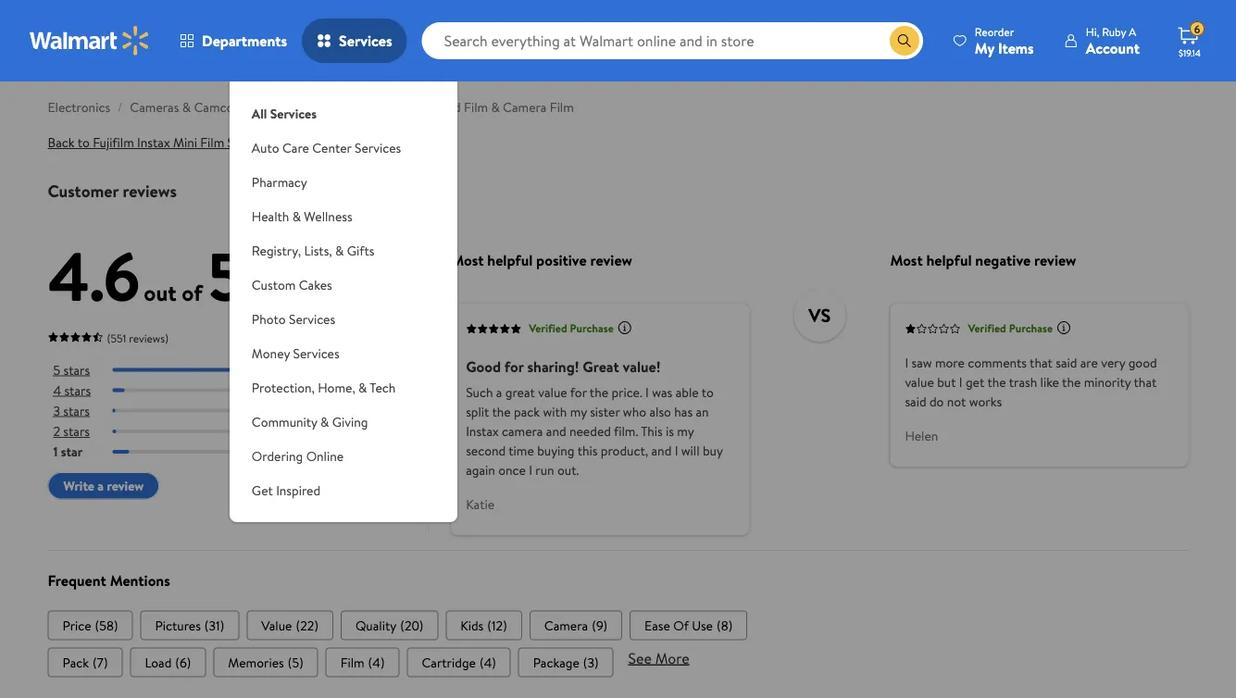 Task type: vqa. For each thing, say whether or not it's contained in the screenshot.


Task type: describe. For each thing, give the bounding box(es) containing it.
(31)
[[204, 616, 224, 634]]

list item containing package
[[518, 647, 613, 677]]

custom
[[252, 275, 296, 294]]

1 star button
[[48, 442, 390, 461]]

4
[[53, 381, 61, 399]]

helen
[[905, 426, 938, 444]]

an
[[696, 403, 709, 421]]

will
[[681, 441, 700, 459]]

write a review
[[63, 477, 144, 495]]

& left tech
[[358, 378, 367, 396]]

list containing price
[[48, 610, 1188, 640]]

see more button
[[628, 647, 689, 668]]

8
[[366, 422, 373, 440]]

progress bar for 5 stars
[[112, 368, 355, 372]]

progress bar for 1 star
[[112, 450, 355, 454]]

reorder my items
[[975, 24, 1034, 58]]

out.
[[557, 461, 579, 479]]

list item containing film
[[326, 647, 399, 677]]

value inside good for sharing! great value! such a great value for the price. i was able to split the pack with my sister who also has an instax camera and needed film. this is my second time buying this product, and i will buy again once i run out.
[[538, 383, 567, 401]]

most for most helpful negative review
[[890, 249, 923, 270]]

progress bar for 4 stars
[[112, 389, 355, 392]]

review inside 'link'
[[107, 477, 144, 495]]

film (4)
[[340, 653, 385, 671]]

load (6)
[[145, 653, 191, 671]]

1 vertical spatial that
[[1134, 373, 1157, 391]]

kids (12)
[[460, 616, 507, 634]]

the right split
[[492, 403, 511, 421]]

4.6 out of 5
[[48, 230, 244, 323]]

helpful for negative
[[926, 249, 972, 270]]

stars for 3 stars
[[63, 402, 90, 420]]

& left gifts
[[335, 241, 344, 259]]

giving
[[332, 412, 368, 431]]

package (3)
[[533, 653, 599, 671]]

(100
[[326, 133, 350, 151]]

verified purchase for negative
[[968, 320, 1053, 336]]

departments button
[[165, 19, 302, 63]]

works
[[969, 392, 1002, 410]]

good
[[466, 356, 501, 376]]

ordering online
[[252, 447, 344, 465]]

pictures (31)
[[155, 616, 224, 634]]

film.
[[614, 422, 638, 440]]

able
[[676, 383, 699, 401]]

fujifilm
[[93, 133, 134, 151]]

services for photo services
[[289, 310, 335, 328]]

a
[[1129, 24, 1136, 39]]

the up 'sister'
[[590, 383, 608, 401]]

electronics / cameras & camcorders / camera accessories
[[48, 98, 395, 116]]

great
[[583, 356, 619, 376]]

1 / from the left
[[118, 98, 123, 116]]

27
[[363, 381, 376, 399]]

custom cakes button
[[229, 268, 457, 302]]

frequent
[[48, 570, 106, 591]]

camera accessories link
[[282, 98, 395, 116]]

this
[[641, 422, 663, 440]]

frequent mentions
[[48, 570, 170, 591]]

verified purchase for positive
[[529, 320, 614, 336]]

(551
[[107, 330, 126, 346]]

& right cameras
[[182, 98, 191, 116]]

camera
[[502, 422, 543, 440]]

protection, home, & tech button
[[229, 370, 457, 405]]

1 vertical spatial for
[[570, 383, 587, 401]]

instax inside good for sharing! great value! such a great value for the price. i was able to split the pack with my sister who also has an instax camera and needed film. this is my second time buying this product, and i will buy again once i run out.
[[466, 422, 499, 440]]

cameras
[[130, 98, 179, 116]]

purchase for negative
[[1009, 320, 1053, 336]]

center
[[312, 138, 352, 156]]

list item containing ease of use
[[630, 610, 747, 640]]

get inspired
[[252, 481, 320, 499]]

services for all services
[[270, 104, 317, 122]]

0 horizontal spatial that
[[1030, 353, 1053, 372]]

polaroid film & camera film link
[[415, 98, 574, 116]]

reviews
[[123, 179, 177, 202]]

once
[[498, 461, 526, 479]]

saw
[[912, 353, 932, 372]]

write a review link
[[48, 472, 159, 499]]

care
[[282, 138, 309, 156]]

do
[[930, 392, 944, 410]]

(6)
[[175, 653, 191, 671]]

get
[[966, 373, 984, 391]]

price
[[62, 616, 91, 634]]

services button
[[302, 19, 407, 63]]

gifts
[[347, 241, 374, 259]]

pack)
[[381, 133, 411, 151]]

very
[[1101, 353, 1125, 372]]

a inside 'link'
[[98, 477, 104, 495]]

is
[[666, 422, 674, 440]]

camera right the polaroid
[[503, 98, 547, 116]]

quality
[[355, 616, 396, 634]]

3 stars
[[53, 402, 90, 420]]

departments
[[202, 31, 287, 51]]

get
[[252, 481, 273, 499]]

purchase for positive
[[570, 320, 614, 336]]

minority
[[1084, 373, 1131, 391]]

camera up care
[[282, 98, 326, 116]]

the right the like
[[1062, 373, 1081, 391]]

vs
[[809, 302, 831, 328]]

cartridge
[[422, 653, 476, 671]]

out
[[144, 277, 176, 308]]

star
[[61, 442, 83, 461]]

see more
[[628, 647, 689, 668]]

1 horizontal spatial my
[[677, 422, 694, 440]]

list item containing value
[[247, 610, 333, 640]]

1
[[53, 442, 58, 461]]

back to fujifilm instax mini film super value pack (100 film pack) link
[[48, 133, 411, 151]]

again
[[466, 461, 495, 479]]

review for most helpful negative review
[[1034, 249, 1076, 270]]

services right '(100'
[[355, 138, 401, 156]]

a inside good for sharing! great value! such a great value for the price. i was able to split the pack with my sister who also has an instax camera and needed film. this is my second time buying this product, and i will buy again once i run out.
[[496, 383, 502, 401]]

electronics link
[[48, 98, 110, 116]]

memories
[[228, 653, 284, 671]]

mini
[[173, 133, 197, 151]]

buy
[[703, 441, 723, 459]]

memories (5)
[[228, 653, 303, 671]]

i left run
[[529, 461, 532, 479]]

0 vertical spatial and
[[546, 422, 566, 440]]

0 horizontal spatial to
[[77, 133, 90, 151]]

health & wellness
[[252, 207, 352, 225]]

list item containing cartridge
[[407, 647, 511, 677]]

5 stars button
[[48, 361, 390, 379]]

(12)
[[487, 616, 507, 634]]

most helpful positive review
[[451, 249, 632, 270]]



Task type: locate. For each thing, give the bounding box(es) containing it.
good for sharing! great value! such a great value for the price. i was able to split the pack with my sister who also has an instax camera and needed film. this is my second time buying this product, and i will buy again once i run out.
[[466, 356, 723, 479]]

2
[[53, 422, 60, 440]]

1 progress bar from the top
[[112, 368, 355, 372]]

photo
[[252, 310, 286, 328]]

(4) down the quality
[[368, 653, 385, 671]]

hi,
[[1086, 24, 1099, 39]]

stars for 2 stars
[[63, 422, 90, 440]]

value up with on the left bottom
[[538, 383, 567, 401]]

camera left the (9)
[[544, 616, 588, 634]]

pack left (7)
[[62, 653, 89, 671]]

0 vertical spatial to
[[77, 133, 90, 151]]

services inside dropdown button
[[289, 310, 335, 328]]

5 stars
[[53, 361, 90, 379]]

(4) for cartridge (4)
[[480, 653, 496, 671]]

1 purchase from the left
[[570, 320, 614, 336]]

pack (7)
[[62, 653, 108, 671]]

0 horizontal spatial most
[[451, 249, 484, 270]]

all services
[[252, 104, 317, 122]]

camera (9)
[[544, 616, 607, 634]]

positive
[[536, 249, 587, 270]]

(4) down kids (12) on the bottom left of page
[[480, 653, 496, 671]]

1 vertical spatial pack
[[62, 653, 89, 671]]

services up accessories
[[339, 31, 392, 51]]

0 horizontal spatial my
[[570, 403, 587, 421]]

product,
[[601, 441, 648, 459]]

needed
[[569, 422, 611, 440]]

1 horizontal spatial and
[[651, 441, 672, 459]]

helpful for positive
[[487, 249, 533, 270]]

progress bar for 3 stars
[[112, 409, 355, 413]]

0 horizontal spatial 5
[[53, 361, 60, 379]]

0 vertical spatial for
[[504, 356, 524, 376]]

0 vertical spatial 6
[[1194, 21, 1200, 37]]

4.6
[[48, 230, 140, 323]]

my right is in the right bottom of the page
[[677, 422, 694, 440]]

the down comments
[[987, 373, 1006, 391]]

verified for positive
[[529, 320, 567, 336]]

verified
[[529, 320, 567, 336], [968, 320, 1006, 336]]

2 verified purchase from the left
[[968, 320, 1053, 336]]

film
[[464, 98, 488, 116], [550, 98, 574, 116], [200, 133, 224, 151], [353, 133, 377, 151], [340, 653, 364, 671]]

(22)
[[296, 616, 318, 634]]

search icon image
[[897, 33, 912, 48]]

that down good on the bottom right
[[1134, 373, 1157, 391]]

1 vertical spatial to
[[702, 383, 714, 401]]

a right write
[[98, 477, 104, 495]]

value left (22) at the bottom left of the page
[[261, 616, 292, 634]]

services up protection, home, & tech
[[293, 344, 339, 362]]

/ right all
[[270, 98, 275, 116]]

1 horizontal spatial verified purchase
[[968, 320, 1053, 336]]

0 horizontal spatial /
[[118, 98, 123, 116]]

said left do
[[905, 392, 926, 410]]

that up the like
[[1030, 353, 1053, 372]]

ordering
[[252, 447, 303, 465]]

film inside list item
[[340, 653, 364, 671]]

0 vertical spatial value
[[263, 133, 293, 151]]

2 (4) from the left
[[480, 653, 496, 671]]

customer reviews
[[48, 179, 177, 202]]

lists,
[[304, 241, 332, 259]]

all
[[252, 104, 267, 122]]

reviews)
[[129, 330, 169, 346]]

list
[[48, 610, 1188, 640]]

1 vertical spatial 5
[[53, 361, 60, 379]]

to right back
[[77, 133, 90, 151]]

purchase
[[570, 320, 614, 336], [1009, 320, 1053, 336]]

(551 reviews) link
[[48, 326, 169, 347]]

super
[[227, 133, 260, 151]]

5
[[208, 230, 244, 323], [53, 361, 60, 379]]

said left are at the bottom right of the page
[[1056, 353, 1077, 372]]

verified purchase up comments
[[968, 320, 1053, 336]]

verified up sharing!
[[529, 320, 567, 336]]

(4) for film (4)
[[368, 653, 385, 671]]

pack inside list item
[[62, 653, 89, 671]]

stars for 4 stars
[[64, 381, 91, 399]]

split
[[466, 403, 489, 421]]

& right the health
[[292, 207, 301, 225]]

0 horizontal spatial purchase
[[570, 320, 614, 336]]

value down all services at the top left
[[263, 133, 293, 151]]

stars right the 2 on the left bottom
[[63, 422, 90, 440]]

list item containing load
[[130, 647, 206, 677]]

registry,
[[252, 241, 301, 259]]

review right the negative
[[1034, 249, 1076, 270]]

services right all
[[270, 104, 317, 122]]

for down great
[[570, 383, 587, 401]]

registry, lists, & gifts button
[[229, 233, 457, 268]]

3 progress bar from the top
[[112, 409, 355, 413]]

helpful left the negative
[[926, 249, 972, 270]]

purchase up great
[[570, 320, 614, 336]]

but
[[937, 373, 956, 391]]

1 vertical spatial value
[[261, 616, 292, 634]]

0 horizontal spatial review
[[107, 477, 144, 495]]

0 horizontal spatial (4)
[[368, 653, 385, 671]]

(8)
[[717, 616, 733, 634]]

good
[[1128, 353, 1157, 372]]

polaroid
[[415, 98, 461, 116]]

cartridge (4)
[[422, 653, 496, 671]]

1 horizontal spatial for
[[570, 383, 587, 401]]

kids
[[460, 616, 484, 634]]

0 horizontal spatial instax
[[137, 133, 170, 151]]

stars for 5 stars
[[63, 361, 90, 379]]

progress bar for 2 stars
[[112, 429, 355, 433]]

run
[[535, 461, 554, 479]]

tech
[[370, 378, 396, 396]]

account
[[1086, 37, 1140, 58]]

auto care center services button
[[229, 131, 457, 165]]

0 horizontal spatial pack
[[62, 653, 89, 671]]

progress bar inside 1 star button
[[112, 450, 355, 454]]

1 vertical spatial a
[[98, 477, 104, 495]]

5 progress bar from the top
[[112, 450, 355, 454]]

list item containing pack
[[48, 647, 123, 677]]

1 horizontal spatial 5
[[208, 230, 244, 323]]

who
[[623, 403, 646, 421]]

review right write
[[107, 477, 144, 495]]

progress bar inside 5 stars "button"
[[112, 368, 355, 372]]

for up great at the left of page
[[504, 356, 524, 376]]

1 verified from the left
[[529, 320, 567, 336]]

that
[[1030, 353, 1053, 372], [1134, 373, 1157, 391]]

services down the cakes at top
[[289, 310, 335, 328]]

time
[[509, 441, 534, 459]]

not
[[947, 392, 966, 410]]

0 horizontal spatial helpful
[[487, 249, 533, 270]]

1 star
[[53, 442, 83, 461]]

was
[[652, 383, 672, 401]]

1 vertical spatial 6
[[366, 402, 373, 420]]

& left giving
[[320, 412, 329, 431]]

electronics
[[48, 98, 110, 116]]

has
[[674, 403, 693, 421]]

value
[[263, 133, 293, 151], [261, 616, 292, 634]]

cakes
[[299, 275, 332, 294]]

sharing!
[[527, 356, 579, 376]]

value inside i saw more comments that said are very good value but i get the trash like the minority that said do not works
[[905, 373, 934, 391]]

2 progress bar from the top
[[112, 389, 355, 392]]

1 horizontal spatial purchase
[[1009, 320, 1053, 336]]

stars up 4 stars
[[63, 361, 90, 379]]

1 horizontal spatial value
[[905, 373, 934, 391]]

1 most from the left
[[451, 249, 484, 270]]

most for most helpful positive review
[[451, 249, 484, 270]]

5 up 4
[[53, 361, 60, 379]]

said
[[1056, 353, 1077, 372], [905, 392, 926, 410]]

0 horizontal spatial verified
[[529, 320, 567, 336]]

1 vertical spatial said
[[905, 392, 926, 410]]

2 verified from the left
[[968, 320, 1006, 336]]

a right such on the left bottom
[[496, 383, 502, 401]]

list item containing price
[[48, 610, 133, 640]]

1 horizontal spatial instax
[[466, 422, 499, 440]]

auto
[[252, 138, 279, 156]]

purchase up comments
[[1009, 320, 1053, 336]]

1 vertical spatial my
[[677, 422, 694, 440]]

my up "needed" at left
[[570, 403, 587, 421]]

list item containing camera
[[529, 610, 622, 640]]

i left will
[[675, 441, 678, 459]]

value down saw
[[905, 373, 934, 391]]

Walmart Site-Wide search field
[[422, 22, 923, 59]]

get inspired button
[[229, 473, 457, 507]]

Search search field
[[422, 22, 923, 59]]

1 horizontal spatial to
[[702, 383, 714, 401]]

1 horizontal spatial most
[[890, 249, 923, 270]]

0 horizontal spatial and
[[546, 422, 566, 440]]

4 stars
[[53, 381, 91, 399]]

2 horizontal spatial review
[[1034, 249, 1076, 270]]

i left saw
[[905, 353, 908, 372]]

0 vertical spatial pack
[[296, 133, 323, 151]]

price (58)
[[62, 616, 118, 634]]

2 purchase from the left
[[1009, 320, 1053, 336]]

(20)
[[400, 616, 423, 634]]

1 horizontal spatial verified
[[968, 320, 1006, 336]]

ordering online button
[[229, 439, 457, 473]]

1 horizontal spatial /
[[270, 98, 275, 116]]

verified up comments
[[968, 320, 1006, 336]]

1 horizontal spatial pack
[[296, 133, 323, 151]]

to up an
[[702, 383, 714, 401]]

6 up 8
[[366, 402, 373, 420]]

reorder
[[975, 24, 1014, 39]]

0 horizontal spatial verified purchase
[[529, 320, 614, 336]]

the
[[987, 373, 1006, 391], [1062, 373, 1081, 391], [590, 383, 608, 401], [492, 403, 511, 421]]

6 up $19.14
[[1194, 21, 1200, 37]]

money
[[252, 344, 290, 362]]

instax left mini
[[137, 133, 170, 151]]

money services button
[[229, 336, 457, 370]]

0 vertical spatial 5
[[208, 230, 244, 323]]

1 vertical spatial instax
[[466, 422, 499, 440]]

to inside good for sharing! great value! such a great value for the price. i was able to split the pack with my sister who also has an instax camera and needed film. this is my second time buying this product, and i will buy again once i run out.
[[702, 383, 714, 401]]

1 horizontal spatial review
[[590, 249, 632, 270]]

0 horizontal spatial a
[[98, 477, 104, 495]]

of
[[673, 616, 689, 634]]

1 horizontal spatial helpful
[[926, 249, 972, 270]]

1 horizontal spatial 6
[[1194, 21, 1200, 37]]

camcorders
[[194, 98, 263, 116]]

stars right 4
[[64, 381, 91, 399]]

4 progress bar from the top
[[112, 429, 355, 433]]

i left get
[[959, 373, 963, 391]]

back
[[48, 133, 75, 151]]

this
[[577, 441, 598, 459]]

value!
[[623, 356, 661, 376]]

&
[[182, 98, 191, 116], [491, 98, 500, 116], [292, 207, 301, 225], [335, 241, 344, 259], [358, 378, 367, 396], [320, 412, 329, 431]]

all services link
[[229, 81, 457, 131]]

2 / from the left
[[270, 98, 275, 116]]

1 verified purchase from the left
[[529, 320, 614, 336]]

ease
[[645, 616, 670, 634]]

verified purchase up sharing!
[[529, 320, 614, 336]]

helpful left 'positive'
[[487, 249, 533, 270]]

review for most helpful positive review
[[590, 249, 632, 270]]

photo services
[[252, 310, 335, 328]]

pharmacy
[[252, 173, 307, 191]]

0 horizontal spatial for
[[504, 356, 524, 376]]

5 right of
[[208, 230, 244, 323]]

0 horizontal spatial 6
[[366, 402, 373, 420]]

polaroid film & camera film
[[415, 98, 574, 116]]

and down is in the right bottom of the page
[[651, 441, 672, 459]]

money services
[[252, 344, 339, 362]]

wellness
[[304, 207, 352, 225]]

& right the polaroid
[[491, 98, 500, 116]]

1 horizontal spatial a
[[496, 383, 502, 401]]

1 horizontal spatial that
[[1134, 373, 1157, 391]]

1 horizontal spatial (4)
[[480, 653, 496, 671]]

see more list
[[48, 647, 1188, 677]]

services for money services
[[293, 344, 339, 362]]

use
[[692, 616, 713, 634]]

1 (4) from the left
[[368, 653, 385, 671]]

photo services button
[[229, 302, 457, 336]]

2 most from the left
[[890, 249, 923, 270]]

most
[[451, 249, 484, 270], [890, 249, 923, 270]]

and up the buying
[[546, 422, 566, 440]]

stars right 3
[[63, 402, 90, 420]]

0 vertical spatial instax
[[137, 133, 170, 151]]

list item
[[48, 610, 133, 640], [140, 610, 239, 640], [247, 610, 333, 640], [341, 610, 438, 640], [446, 610, 522, 640], [529, 610, 622, 640], [630, 610, 747, 640], [48, 647, 123, 677], [130, 647, 206, 677], [213, 647, 318, 677], [326, 647, 399, 677], [407, 647, 511, 677], [518, 647, 613, 677]]

instax up second
[[466, 422, 499, 440]]

progress bar
[[112, 368, 355, 372], [112, 389, 355, 392], [112, 409, 355, 413], [112, 429, 355, 433], [112, 450, 355, 454]]

1 horizontal spatial said
[[1056, 353, 1077, 372]]

review right 'positive'
[[590, 249, 632, 270]]

i left "was"
[[645, 383, 649, 401]]

pack left '(100'
[[296, 133, 323, 151]]

walmart image
[[30, 26, 150, 56]]

of
[[182, 277, 202, 308]]

0 vertical spatial that
[[1030, 353, 1053, 372]]

0 horizontal spatial said
[[905, 392, 926, 410]]

2 helpful from the left
[[926, 249, 972, 270]]

services inside popup button
[[339, 31, 392, 51]]

list item containing memories
[[213, 647, 318, 677]]

comments
[[968, 353, 1027, 372]]

/ left cameras
[[118, 98, 123, 116]]

more
[[935, 353, 965, 372]]

0 horizontal spatial value
[[538, 383, 567, 401]]

community & giving
[[252, 412, 368, 431]]

list item containing kids
[[446, 610, 522, 640]]

1 vertical spatial and
[[651, 441, 672, 459]]

verified for negative
[[968, 320, 1006, 336]]

trash
[[1009, 373, 1037, 391]]

3
[[53, 402, 60, 420]]

protection,
[[252, 378, 315, 396]]

stars
[[63, 361, 90, 379], [64, 381, 91, 399], [63, 402, 90, 420], [63, 422, 90, 440]]

list item containing pictures
[[140, 610, 239, 640]]

0 vertical spatial said
[[1056, 353, 1077, 372]]

0 vertical spatial my
[[570, 403, 587, 421]]

0 vertical spatial a
[[496, 383, 502, 401]]

such
[[466, 383, 493, 401]]

1 helpful from the left
[[487, 249, 533, 270]]

list item containing quality
[[341, 610, 438, 640]]



